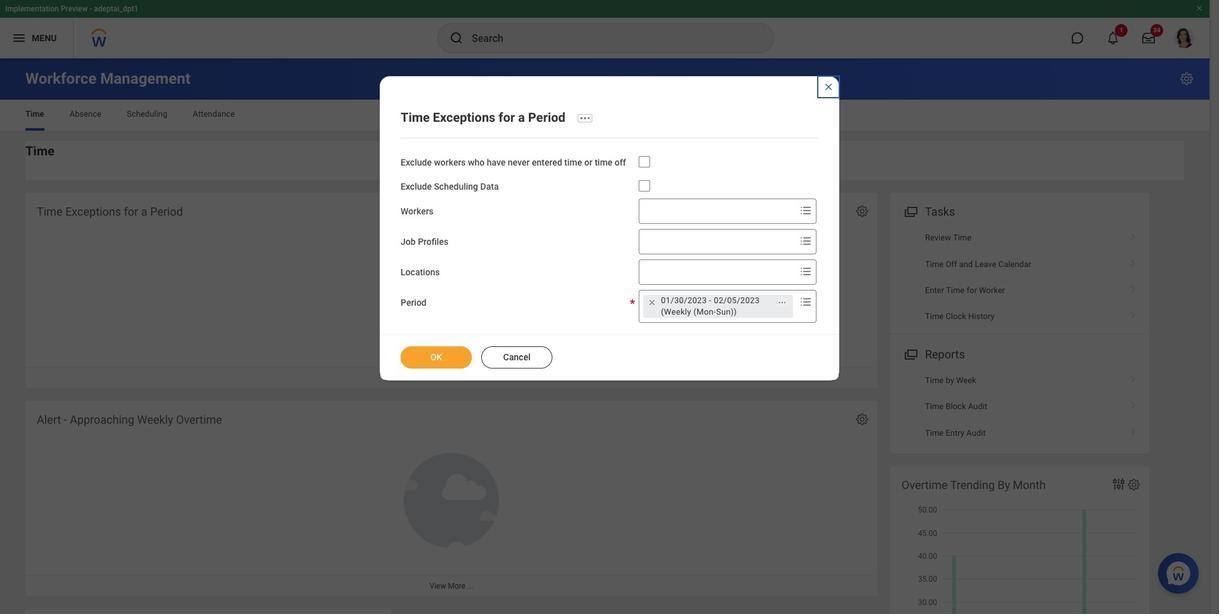 Task type: vqa. For each thing, say whether or not it's contained in the screenshot.
rights
no



Task type: describe. For each thing, give the bounding box(es) containing it.
2 horizontal spatial period
[[528, 110, 566, 125]]

by
[[998, 479, 1010, 492]]

chevron right image for time by week
[[1125, 371, 1142, 384]]

01/30/2023 - 02/05/2023 (weekly (mon-sun))
[[661, 296, 760, 317]]

off
[[946, 259, 957, 269]]

audit for time block audit
[[968, 402, 988, 412]]

01/30/2023
[[661, 296, 707, 306]]

exclude workers who have never entered time or time off
[[401, 157, 626, 167]]

chevron right image for enter time for worker
[[1125, 281, 1142, 294]]

time exceptions for a period link
[[401, 110, 566, 125]]

time clock history link
[[890, 304, 1150, 330]]

chevron right image for time block audit
[[1125, 398, 1142, 410]]

leave
[[975, 259, 997, 269]]

time entry audit link
[[890, 420, 1150, 447]]

week
[[956, 376, 977, 385]]

approaching
[[70, 413, 134, 427]]

chevron right image for review time
[[1125, 229, 1142, 241]]

time exceptions for a period inside workforce management main content
[[37, 205, 183, 218]]

or
[[584, 157, 593, 167]]

workforce management main content
[[0, 58, 1210, 615]]

enter time for worker
[[925, 286, 1005, 295]]

configure this page image
[[1179, 71, 1195, 86]]

time off and leave calendar link
[[890, 251, 1150, 277]]

time exceptions for a period inside dialog
[[401, 110, 566, 125]]

exclude scheduling data
[[401, 182, 499, 192]]

view more ... for alert - approaching weekly overtime
[[430, 582, 473, 591]]

management
[[100, 70, 191, 88]]

workforce management
[[25, 70, 191, 88]]

time by week link
[[890, 368, 1150, 394]]

reports
[[925, 348, 965, 361]]

implementation
[[5, 4, 59, 13]]

time block audit link
[[890, 394, 1150, 420]]

view for alert - approaching weekly overtime
[[430, 582, 446, 591]]

chevron right image for time clock history
[[1125, 308, 1142, 320]]

view for time exceptions for a period
[[430, 374, 446, 383]]

off
[[615, 157, 626, 167]]

exclude for exclude workers who have never entered time or time off
[[401, 157, 432, 167]]

profile logan mcneil element
[[1167, 24, 1202, 52]]

time inside dialog
[[401, 110, 430, 125]]

overtime inside alert - approaching weekly overtime element
[[176, 413, 222, 427]]

locations
[[401, 268, 440, 278]]

notifications large image
[[1107, 32, 1120, 44]]

view more ... link for alert - approaching weekly overtime
[[25, 576, 878, 597]]

scheduling inside tab list
[[127, 109, 167, 119]]

adeptai_dpt1
[[94, 4, 138, 13]]

workers
[[401, 207, 434, 217]]

overtime trending by month element
[[890, 467, 1150, 615]]

and
[[959, 259, 973, 269]]

exceptions inside dialog
[[433, 110, 496, 125]]

alert - approaching weekly overtime element
[[25, 401, 878, 597]]

search image
[[449, 30, 464, 46]]

worker
[[979, 286, 1005, 295]]

time entry audit
[[925, 428, 986, 438]]

by
[[946, 376, 954, 385]]

menu group image
[[902, 345, 919, 362]]

01/30/2023 - 02/05/2023  (weekly (mon-sun)) element
[[661, 295, 771, 318]]

alert
[[37, 413, 61, 427]]

who
[[468, 157, 485, 167]]

for inside list
[[967, 286, 977, 295]]

profiles
[[418, 237, 448, 247]]

enter
[[925, 286, 944, 295]]

job profiles
[[401, 237, 448, 247]]

have
[[487, 157, 506, 167]]

chevron right image for time off and leave calendar
[[1125, 255, 1142, 268]]

scheduling inside 'time exceptions for a period' dialog
[[434, 182, 478, 192]]

implementation preview -   adeptai_dpt1
[[5, 4, 138, 13]]

inbox large image
[[1143, 32, 1155, 44]]

view more ... link for time exceptions for a period
[[25, 368, 878, 389]]

- for 01/30/2023 - 02/05/2023 (weekly (mon-sun))
[[709, 296, 712, 306]]

02/05/2023
[[714, 296, 760, 306]]

enter time for worker link
[[890, 277, 1150, 304]]

weekly average hours worked element
[[25, 610, 391, 615]]

prompts image for job profiles
[[798, 234, 814, 249]]

review time
[[925, 233, 972, 243]]

review
[[925, 233, 951, 243]]

cancel
[[503, 353, 531, 363]]



Task type: locate. For each thing, give the bounding box(es) containing it.
audit inside the time entry audit link
[[967, 428, 986, 438]]

Job Profiles field
[[640, 231, 796, 254]]

list for tasks
[[890, 225, 1150, 330]]

1 horizontal spatial overtime
[[902, 479, 948, 492]]

1 vertical spatial period
[[150, 205, 183, 218]]

tasks
[[925, 205, 955, 218]]

overtime right weekly
[[176, 413, 222, 427]]

0 horizontal spatial scheduling
[[127, 109, 167, 119]]

1 horizontal spatial for
[[499, 110, 515, 125]]

1 vertical spatial more
[[448, 582, 466, 591]]

more
[[448, 374, 466, 383], [448, 582, 466, 591]]

0 horizontal spatial period
[[150, 205, 183, 218]]

0 vertical spatial list
[[890, 225, 1150, 330]]

1 vertical spatial view
[[430, 582, 446, 591]]

- inside banner
[[90, 4, 92, 13]]

view more ... inside the 'time exceptions for a period' element
[[430, 374, 473, 383]]

time exceptions for a period element
[[25, 193, 878, 389]]

Locations field
[[640, 261, 796, 284]]

1 vertical spatial view more ...
[[430, 582, 473, 591]]

time block audit
[[925, 402, 988, 412]]

calendar
[[999, 259, 1031, 269]]

1 vertical spatial exceptions
[[65, 205, 121, 218]]

... inside the 'time exceptions for a period' element
[[467, 374, 473, 383]]

chevron right image
[[1125, 281, 1142, 294], [1125, 308, 1142, 320]]

1 vertical spatial list
[[890, 368, 1150, 447]]

exclude for exclude scheduling data
[[401, 182, 432, 192]]

overtime
[[176, 413, 222, 427], [902, 479, 948, 492]]

trending
[[951, 479, 995, 492]]

time by week
[[925, 376, 977, 385]]

a inside main content
[[141, 205, 147, 218]]

chevron right image inside time block audit link
[[1125, 398, 1142, 410]]

chevron right image
[[1125, 229, 1142, 241], [1125, 255, 1142, 268], [1125, 371, 1142, 384], [1125, 398, 1142, 410], [1125, 424, 1142, 437]]

1 vertical spatial for
[[124, 205, 138, 218]]

chevron right image inside time by week link
[[1125, 371, 1142, 384]]

(weekly
[[661, 308, 691, 317]]

1 vertical spatial scheduling
[[434, 182, 478, 192]]

scheduling down management
[[127, 109, 167, 119]]

tab list containing time
[[13, 100, 1197, 131]]

1 vertical spatial prompts image
[[798, 234, 814, 249]]

1 horizontal spatial time exceptions for a period
[[401, 110, 566, 125]]

2 prompts image from the top
[[798, 234, 814, 249]]

view
[[430, 374, 446, 383], [430, 582, 446, 591]]

related actions image
[[778, 299, 787, 307]]

1 horizontal spatial scheduling
[[434, 182, 478, 192]]

0 horizontal spatial overtime
[[176, 413, 222, 427]]

1 horizontal spatial -
[[90, 4, 92, 13]]

1 vertical spatial overtime
[[902, 479, 948, 492]]

exceptions
[[433, 110, 496, 125], [65, 205, 121, 218]]

... inside alert - approaching weekly overtime element
[[467, 582, 473, 591]]

data
[[480, 182, 499, 192]]

0 vertical spatial chevron right image
[[1125, 281, 1142, 294]]

prompts image for period
[[798, 295, 814, 310]]

- up (mon-
[[709, 296, 712, 306]]

2 vertical spatial -
[[64, 413, 67, 427]]

prompts image
[[798, 203, 814, 219], [798, 234, 814, 249], [798, 295, 814, 310]]

2 more from the top
[[448, 582, 466, 591]]

1 vertical spatial a
[[141, 205, 147, 218]]

0 vertical spatial for
[[499, 110, 515, 125]]

3 prompts image from the top
[[798, 295, 814, 310]]

1 prompts image from the top
[[798, 203, 814, 219]]

0 vertical spatial scheduling
[[127, 109, 167, 119]]

more inside alert - approaching weekly overtime element
[[448, 582, 466, 591]]

0 horizontal spatial time
[[565, 157, 582, 167]]

a
[[518, 110, 525, 125], [141, 205, 147, 218]]

1 vertical spatial exclude
[[401, 182, 432, 192]]

2 chevron right image from the top
[[1125, 255, 1142, 268]]

-
[[90, 4, 92, 13], [709, 296, 712, 306], [64, 413, 67, 427]]

1 chevron right image from the top
[[1125, 229, 1142, 241]]

0 horizontal spatial a
[[141, 205, 147, 218]]

overtime inside overtime trending by month element
[[902, 479, 948, 492]]

close time exceptions for a period image
[[824, 82, 834, 92]]

view more ... for time exceptions for a period
[[430, 374, 473, 383]]

2 view more ... link from the top
[[25, 576, 878, 597]]

- inside 01/30/2023 - 02/05/2023 (weekly (mon-sun))
[[709, 296, 712, 306]]

close environment banner image
[[1196, 4, 1203, 12]]

1 vertical spatial time exceptions for a period
[[37, 205, 183, 218]]

- right alert
[[64, 413, 67, 427]]

5 chevron right image from the top
[[1125, 424, 1142, 437]]

01/30/2023 - 02/05/2023  (weekly (mon-sun)), press delete to clear value. option
[[643, 295, 793, 318]]

list containing review time
[[890, 225, 1150, 330]]

0 horizontal spatial -
[[64, 413, 67, 427]]

audit
[[968, 402, 988, 412], [967, 428, 986, 438]]

0 vertical spatial view more ... link
[[25, 368, 878, 389]]

exclude
[[401, 157, 432, 167], [401, 182, 432, 192]]

0 horizontal spatial time exceptions for a period
[[37, 205, 183, 218]]

2 horizontal spatial -
[[709, 296, 712, 306]]

0 vertical spatial overtime
[[176, 413, 222, 427]]

2 ... from the top
[[467, 582, 473, 591]]

chevron right image for time entry audit
[[1125, 424, 1142, 437]]

tab list
[[13, 100, 1197, 131]]

chevron right image inside time off and leave calendar link
[[1125, 255, 1142, 268]]

1 list from the top
[[890, 225, 1150, 330]]

attendance
[[193, 109, 235, 119]]

- right the preview
[[90, 4, 92, 13]]

time left or
[[565, 157, 582, 167]]

job
[[401, 237, 416, 247]]

scheduling
[[127, 109, 167, 119], [434, 182, 478, 192]]

view more ...
[[430, 374, 473, 383], [430, 582, 473, 591]]

time exceptions for a period dialog
[[380, 76, 840, 381]]

month
[[1013, 479, 1046, 492]]

1 chevron right image from the top
[[1125, 281, 1142, 294]]

never
[[508, 157, 530, 167]]

for inside dialog
[[499, 110, 515, 125]]

a inside dialog
[[518, 110, 525, 125]]

exceptions inside workforce management main content
[[65, 205, 121, 218]]

sun))
[[716, 308, 737, 317]]

entered
[[532, 157, 562, 167]]

overtime trending by month
[[902, 479, 1046, 492]]

x small image
[[646, 297, 659, 309]]

time
[[25, 109, 44, 119], [401, 110, 430, 125], [25, 144, 54, 159], [37, 205, 63, 218], [953, 233, 972, 243], [925, 259, 944, 269], [946, 286, 965, 295], [925, 312, 944, 322], [925, 376, 944, 385], [925, 402, 944, 412], [925, 428, 944, 438]]

time
[[565, 157, 582, 167], [595, 157, 613, 167]]

time off and leave calendar
[[925, 259, 1031, 269]]

time right or
[[595, 157, 613, 167]]

4 chevron right image from the top
[[1125, 398, 1142, 410]]

list
[[890, 225, 1150, 330], [890, 368, 1150, 447]]

2 horizontal spatial for
[[967, 286, 977, 295]]

ok button
[[401, 347, 472, 369]]

2 view from the top
[[430, 582, 446, 591]]

1 time from the left
[[565, 157, 582, 167]]

...
[[467, 374, 473, 383], [467, 582, 473, 591]]

implementation preview -   adeptai_dpt1 banner
[[0, 0, 1210, 58]]

more for period
[[448, 374, 466, 383]]

2 view more ... from the top
[[430, 582, 473, 591]]

1 view more ... from the top
[[430, 374, 473, 383]]

ok
[[430, 353, 442, 363]]

preview
[[61, 4, 88, 13]]

exclude left workers
[[401, 157, 432, 167]]

history
[[969, 312, 995, 322]]

2 vertical spatial period
[[401, 298, 427, 308]]

1 horizontal spatial period
[[401, 298, 427, 308]]

0 vertical spatial a
[[518, 110, 525, 125]]

weekly
[[137, 413, 173, 427]]

absence
[[70, 109, 101, 119]]

0 vertical spatial exceptions
[[433, 110, 496, 125]]

1 horizontal spatial time
[[595, 157, 613, 167]]

3 chevron right image from the top
[[1125, 371, 1142, 384]]

2 time from the left
[[595, 157, 613, 167]]

menu group image
[[902, 203, 919, 220]]

chevron right image inside the time entry audit link
[[1125, 424, 1142, 437]]

1 horizontal spatial exceptions
[[433, 110, 496, 125]]

scheduling down workers
[[434, 182, 478, 192]]

audit right the block
[[968, 402, 988, 412]]

0 vertical spatial ...
[[467, 374, 473, 383]]

more for overtime
[[448, 582, 466, 591]]

time clock history
[[925, 312, 995, 322]]

workers
[[434, 157, 466, 167]]

list for reports
[[890, 368, 1150, 447]]

entry
[[946, 428, 965, 438]]

1 vertical spatial ...
[[467, 582, 473, 591]]

... for overtime
[[467, 582, 473, 591]]

audit for time entry audit
[[967, 428, 986, 438]]

2 exclude from the top
[[401, 182, 432, 192]]

Workers field
[[640, 200, 796, 223]]

1 vertical spatial -
[[709, 296, 712, 306]]

time inside tab list
[[25, 109, 44, 119]]

1 view more ... link from the top
[[25, 368, 878, 389]]

1 view from the top
[[430, 374, 446, 383]]

0 vertical spatial prompts image
[[798, 203, 814, 219]]

time exceptions for a period
[[401, 110, 566, 125], [37, 205, 183, 218]]

view inside the 'time exceptions for a period' element
[[430, 374, 446, 383]]

audit right entry
[[967, 428, 986, 438]]

0 vertical spatial view
[[430, 374, 446, 383]]

audit inside time block audit link
[[968, 402, 988, 412]]

view inside alert - approaching weekly overtime element
[[430, 582, 446, 591]]

- inside workforce management main content
[[64, 413, 67, 427]]

0 vertical spatial audit
[[968, 402, 988, 412]]

0 horizontal spatial for
[[124, 205, 138, 218]]

cancel button
[[481, 347, 553, 369]]

chevron right image inside review time link
[[1125, 229, 1142, 241]]

for
[[499, 110, 515, 125], [124, 205, 138, 218], [967, 286, 977, 295]]

0 vertical spatial more
[[448, 374, 466, 383]]

prompts image
[[798, 264, 814, 280]]

block
[[946, 402, 966, 412]]

review time link
[[890, 225, 1150, 251]]

2 chevron right image from the top
[[1125, 308, 1142, 320]]

(mon-
[[694, 308, 716, 317]]

more inside the 'time exceptions for a period' element
[[448, 374, 466, 383]]

exclude up workers
[[401, 182, 432, 192]]

1 more from the top
[[448, 374, 466, 383]]

chevron right image inside enter time for worker link
[[1125, 281, 1142, 294]]

view more ... inside alert - approaching weekly overtime element
[[430, 582, 473, 591]]

1 vertical spatial audit
[[967, 428, 986, 438]]

1 vertical spatial chevron right image
[[1125, 308, 1142, 320]]

1 exclude from the top
[[401, 157, 432, 167]]

2 list from the top
[[890, 368, 1150, 447]]

1 ... from the top
[[467, 374, 473, 383]]

- for alert - approaching weekly overtime
[[64, 413, 67, 427]]

1 horizontal spatial a
[[518, 110, 525, 125]]

... for period
[[467, 374, 473, 383]]

clock
[[946, 312, 967, 322]]

0 horizontal spatial exceptions
[[65, 205, 121, 218]]

alert - approaching weekly overtime
[[37, 413, 222, 427]]

0 vertical spatial exclude
[[401, 157, 432, 167]]

1 vertical spatial view more ... link
[[25, 576, 878, 597]]

0 vertical spatial view more ...
[[430, 374, 473, 383]]

period inside workforce management main content
[[150, 205, 183, 218]]

view more ... link
[[25, 368, 878, 389], [25, 576, 878, 597]]

period
[[528, 110, 566, 125], [150, 205, 183, 218], [401, 298, 427, 308]]

0 vertical spatial time exceptions for a period
[[401, 110, 566, 125]]

0 vertical spatial -
[[90, 4, 92, 13]]

2 vertical spatial prompts image
[[798, 295, 814, 310]]

workforce
[[25, 70, 97, 88]]

tab list inside workforce management main content
[[13, 100, 1197, 131]]

0 vertical spatial period
[[528, 110, 566, 125]]

list containing time by week
[[890, 368, 1150, 447]]

2 vertical spatial for
[[967, 286, 977, 295]]

prompts image for workers
[[798, 203, 814, 219]]

chevron right image inside time clock history link
[[1125, 308, 1142, 320]]

overtime left trending
[[902, 479, 948, 492]]



